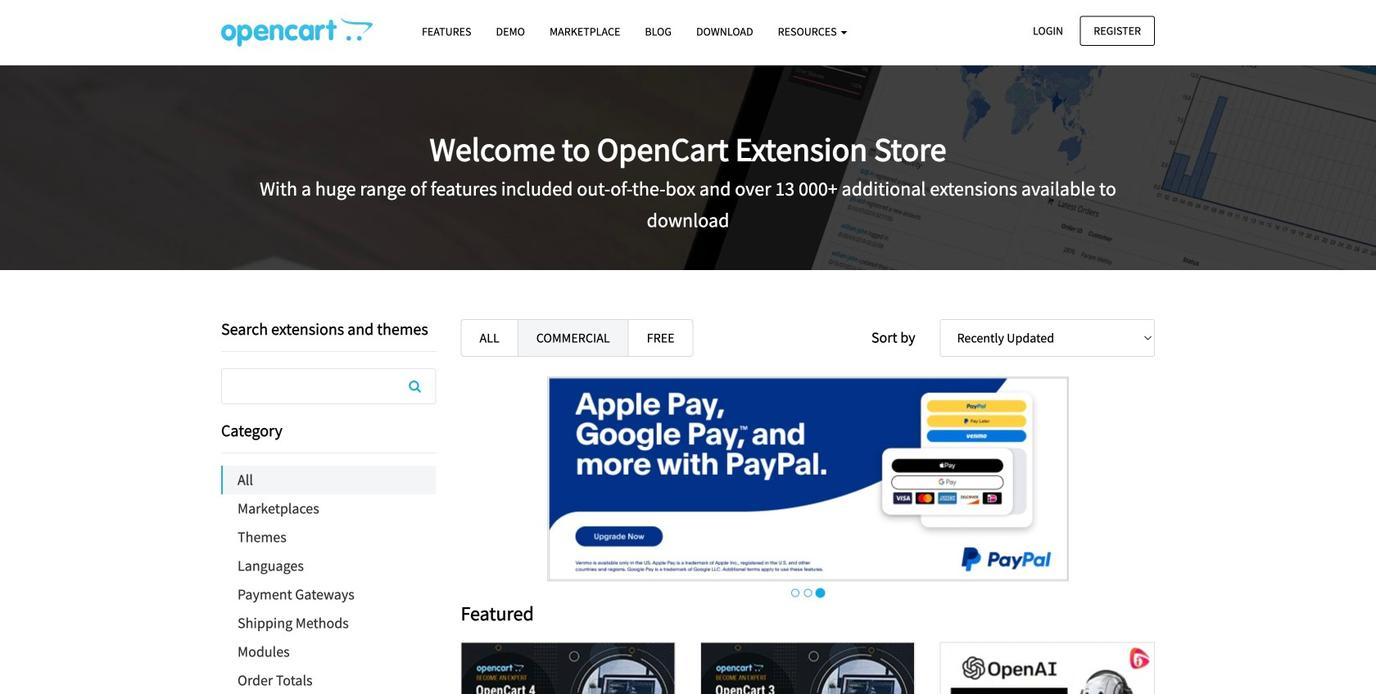 Task type: describe. For each thing, give the bounding box(es) containing it.
search image
[[409, 380, 421, 393]]

chatgpt for opencart image
[[941, 643, 1154, 695]]

opencart extensions image
[[221, 17, 373, 47]]

opencart 4 development masterclass image
[[462, 643, 675, 695]]

paypal payment gateway image
[[547, 377, 1069, 582]]



Task type: vqa. For each thing, say whether or not it's contained in the screenshot.
Opencart 4 Development Masterclass image
yes



Task type: locate. For each thing, give the bounding box(es) containing it.
opencart 3 development masterclass image
[[701, 643, 914, 695]]



